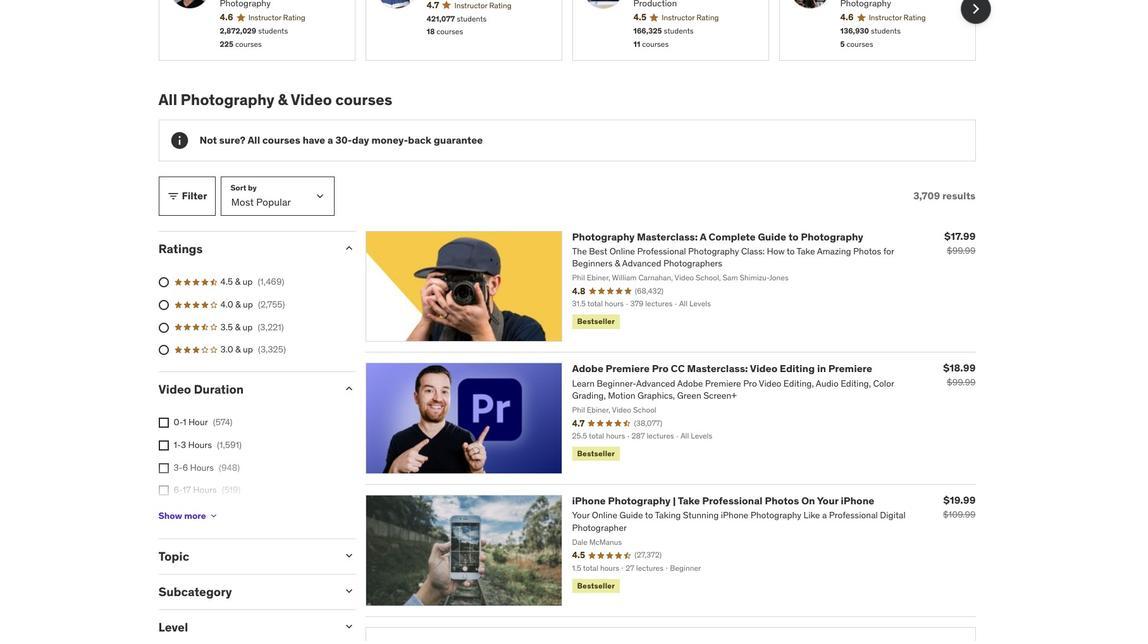 Task type: locate. For each thing, give the bounding box(es) containing it.
2 vertical spatial xsmall image
[[159, 486, 169, 496]]

a
[[700, 230, 707, 243]]

next image
[[966, 0, 986, 19]]

4.6 for 2,872,029 students 225 courses
[[220, 12, 233, 23]]

hours right 3
[[188, 439, 212, 451]]

hours right the 17+
[[190, 507, 213, 518]]

0 vertical spatial video
[[291, 90, 332, 109]]

instructor rating
[[455, 0, 512, 10], [249, 13, 306, 22], [662, 13, 719, 22], [869, 13, 926, 22]]

1 vertical spatial xsmall image
[[209, 511, 219, 521]]

iphone
[[572, 494, 606, 507], [841, 494, 875, 507]]

courses for 225
[[235, 39, 262, 49]]

1 vertical spatial video
[[750, 362, 778, 375]]

166,325 students 11 courses
[[634, 26, 694, 49]]

1 horizontal spatial 4.5
[[634, 12, 647, 23]]

2 4.6 from the left
[[841, 12, 854, 23]]

video duration
[[159, 381, 244, 397]]

video left editing
[[750, 362, 778, 375]]

& for 3.5 & up (3,221)
[[235, 321, 241, 333]]

hours for 3-6 hours
[[190, 462, 214, 473]]

all
[[159, 90, 177, 109], [248, 133, 260, 146]]

small image for level
[[343, 620, 355, 633]]

instructor
[[455, 0, 488, 10], [249, 13, 281, 22], [662, 13, 695, 22], [869, 13, 902, 22]]

1 vertical spatial 4.5
[[221, 276, 233, 288]]

on
[[802, 494, 816, 507]]

2 $99.99 from the top
[[947, 377, 976, 388]]

1-
[[174, 439, 181, 451]]

xsmall image for 3-
[[159, 463, 169, 473]]

4.5 & up (1,469)
[[221, 276, 284, 288]]

ratings
[[159, 241, 203, 256]]

3
[[181, 439, 186, 451]]

xsmall image
[[159, 441, 169, 451], [209, 511, 219, 521]]

2 xsmall image from the top
[[159, 463, 169, 473]]

small image
[[343, 550, 355, 562]]

instructor up 136,930 students 5 courses
[[869, 13, 902, 22]]

courses inside 136,930 students 5 courses
[[847, 39, 874, 49]]

instructor rating up 2,872,029 students 225 courses
[[249, 13, 306, 22]]

0 horizontal spatial 4.6
[[220, 12, 233, 23]]

0 vertical spatial masterclass:
[[637, 230, 698, 243]]

0 vertical spatial 4.5
[[634, 12, 647, 23]]

students
[[457, 14, 487, 23], [258, 26, 288, 36], [664, 26, 694, 36], [871, 26, 901, 36]]

level
[[159, 620, 188, 635]]

3-
[[174, 462, 183, 473]]

$17.99
[[945, 229, 976, 242]]

instructor rating up 166,325 students 11 courses
[[662, 13, 719, 22]]

4.5 up 4.0
[[221, 276, 233, 288]]

ratings button
[[159, 241, 333, 256]]

iphone photography | take professional photos on your iphone
[[572, 494, 875, 507]]

small image
[[167, 190, 179, 202], [343, 241, 355, 254], [343, 382, 355, 395], [343, 585, 355, 598], [343, 620, 355, 633]]

courses down 421,077
[[437, 27, 463, 36]]

1 horizontal spatial premiere
[[829, 362, 873, 375]]

17+ hours
[[174, 507, 213, 518]]

1 horizontal spatial 4.6
[[841, 12, 854, 23]]

2 iphone from the left
[[841, 494, 875, 507]]

video up 0-
[[159, 381, 191, 397]]

premiere
[[606, 362, 650, 375], [829, 362, 873, 375]]

courses inside 2,872,029 students 225 courses
[[235, 39, 262, 49]]

hours right 17 at the bottom left of the page
[[193, 484, 217, 496]]

4.5 inside carousel element
[[634, 12, 647, 23]]

0 horizontal spatial iphone
[[572, 494, 606, 507]]

subcategory button
[[159, 584, 333, 600]]

1 horizontal spatial xsmall image
[[209, 511, 219, 521]]

0 horizontal spatial all
[[159, 90, 177, 109]]

rating
[[489, 0, 512, 10], [283, 13, 306, 22], [697, 13, 719, 22], [904, 13, 926, 22]]

xsmall image left 1- at the bottom of the page
[[159, 441, 169, 451]]

up right 4.0
[[243, 299, 253, 310]]

up up 4.0 & up (2,755)
[[243, 276, 253, 288]]

in
[[818, 362, 827, 375]]

1 horizontal spatial iphone
[[841, 494, 875, 507]]

students right 166,325
[[664, 26, 694, 36]]

rating for 2,872,029 students 225 courses
[[283, 13, 306, 22]]

show
[[159, 510, 182, 522]]

up right 3.0 on the left
[[243, 344, 253, 355]]

xsmall image inside the show more button
[[209, 511, 219, 521]]

0 vertical spatial xsmall image
[[159, 418, 169, 428]]

students right 2,872,029
[[258, 26, 288, 36]]

photography
[[181, 90, 275, 109], [572, 230, 635, 243], [801, 230, 864, 243], [608, 494, 671, 507]]

$109.99
[[944, 509, 976, 520]]

premiere left 'pro' at bottom right
[[606, 362, 650, 375]]

1 vertical spatial xsmall image
[[159, 463, 169, 473]]

students inside 136,930 students 5 courses
[[871, 26, 901, 36]]

(948)
[[219, 462, 240, 473]]

xsmall image right more
[[209, 511, 219, 521]]

day
[[352, 133, 369, 146]]

guarantee
[[434, 133, 483, 146]]

courses inside 421,077 students 18 courses
[[437, 27, 463, 36]]

money-
[[372, 133, 408, 146]]

$99.99 down '$18.99'
[[947, 377, 976, 388]]

xsmall image left 0-
[[159, 418, 169, 428]]

courses down 136,930
[[847, 39, 874, 49]]

students for 166,325 students 11 courses
[[664, 26, 694, 36]]

|
[[673, 494, 676, 507]]

more
[[184, 510, 206, 522]]

up right the 3.5
[[243, 321, 253, 333]]

1 $99.99 from the top
[[947, 245, 976, 256]]

(2,755)
[[258, 299, 285, 310]]

& for 4.5 & up (1,469)
[[235, 276, 241, 288]]

courses down 2,872,029
[[235, 39, 262, 49]]

(1,591)
[[217, 439, 242, 451]]

duration
[[194, 381, 244, 397]]

4.6 up 2,872,029
[[220, 12, 233, 23]]

0 horizontal spatial 4.5
[[221, 276, 233, 288]]

students inside 421,077 students 18 courses
[[457, 14, 487, 23]]

instructor rating up 136,930 students 5 courses
[[869, 13, 926, 22]]

courses inside 166,325 students 11 courses
[[643, 39, 669, 49]]

4.5 for 4.5 & up (1,469)
[[221, 276, 233, 288]]

xsmall image left 6-
[[159, 486, 169, 496]]

masterclass: right cc
[[688, 362, 748, 375]]

masterclass: left a
[[637, 230, 698, 243]]

$99.99 inside the $18.99 $99.99
[[947, 377, 976, 388]]

$99.99
[[947, 245, 976, 256], [947, 377, 976, 388]]

video up have
[[291, 90, 332, 109]]

1 horizontal spatial video
[[291, 90, 332, 109]]

guide
[[758, 230, 787, 243]]

0 horizontal spatial premiere
[[606, 362, 650, 375]]

instructor up 2,872,029 students 225 courses
[[249, 13, 281, 22]]

0 horizontal spatial xsmall image
[[159, 441, 169, 451]]

$18.99 $99.99
[[944, 362, 976, 388]]

students right 136,930
[[871, 26, 901, 36]]

1 vertical spatial $99.99
[[947, 377, 976, 388]]

4.5 up 166,325
[[634, 12, 647, 23]]

0 horizontal spatial video
[[159, 381, 191, 397]]

up for 4.5 & up
[[243, 276, 253, 288]]

hours for 1-3 hours
[[188, 439, 212, 451]]

3,709 results status
[[914, 189, 976, 202]]

4.6 for 136,930 students 5 courses
[[841, 12, 854, 23]]

4.5 for 4.5
[[634, 12, 647, 23]]

students inside 166,325 students 11 courses
[[664, 26, 694, 36]]

premiere right in on the right of the page
[[829, 362, 873, 375]]

hours
[[188, 439, 212, 451], [190, 462, 214, 473], [193, 484, 217, 496], [190, 507, 213, 518]]

4.5
[[634, 12, 647, 23], [221, 276, 233, 288]]

xsmall image left 3-
[[159, 463, 169, 473]]

$99.99 down $17.99
[[947, 245, 976, 256]]

1 premiere from the left
[[606, 362, 650, 375]]

421,077 students 18 courses
[[427, 14, 487, 36]]

rating for 136,930 students 5 courses
[[904, 13, 926, 22]]

&
[[278, 90, 288, 109], [235, 276, 241, 288], [235, 299, 241, 310], [235, 321, 241, 333], [235, 344, 241, 355]]

courses down 166,325
[[643, 39, 669, 49]]

3 xsmall image from the top
[[159, 486, 169, 496]]

instructor up 166,325 students 11 courses
[[662, 13, 695, 22]]

hours right 6
[[190, 462, 214, 473]]

4.6 up 136,930
[[841, 12, 854, 23]]

adobe premiere pro cc masterclass: video editing in premiere link
[[572, 362, 873, 375]]

topic
[[159, 549, 189, 564]]

1 vertical spatial all
[[248, 133, 260, 146]]

students right 421,077
[[457, 14, 487, 23]]

adobe
[[572, 362, 604, 375]]

3,709
[[914, 189, 941, 202]]

instructor rating up 421,077 students 18 courses on the left top
[[455, 0, 512, 10]]

$99.99 inside the $17.99 $99.99
[[947, 245, 976, 256]]

courses left have
[[262, 133, 301, 146]]

instructor for 166,325 students 11 courses
[[662, 13, 695, 22]]

xsmall image
[[159, 418, 169, 428], [159, 463, 169, 473], [159, 486, 169, 496]]

1 4.6 from the left
[[220, 12, 233, 23]]

0 vertical spatial $99.99
[[947, 245, 976, 256]]

166,325
[[634, 26, 662, 36]]

2 horizontal spatial video
[[750, 362, 778, 375]]

6-
[[174, 484, 183, 496]]

up
[[243, 276, 253, 288], [243, 299, 253, 310], [243, 321, 253, 333], [243, 344, 253, 355]]

instructor rating for 166,325 students 11 courses
[[662, 13, 719, 22]]

1 xsmall image from the top
[[159, 418, 169, 428]]

students inside 2,872,029 students 225 courses
[[258, 26, 288, 36]]



Task type: describe. For each thing, give the bounding box(es) containing it.
6
[[183, 462, 188, 473]]

4.0
[[221, 299, 233, 310]]

show more button
[[159, 503, 219, 529]]

hours for 6-17 hours
[[193, 484, 217, 496]]

3.5
[[221, 321, 233, 333]]

1 horizontal spatial all
[[248, 133, 260, 146]]

students for 421,077 students 18 courses
[[457, 14, 487, 23]]

3.5 & up (3,221)
[[221, 321, 284, 333]]

instructor rating for 2,872,029 students 225 courses
[[249, 13, 306, 22]]

225
[[220, 39, 234, 49]]

0-
[[174, 417, 183, 428]]

courses for 18
[[437, 27, 463, 36]]

courses up day
[[336, 90, 393, 109]]

(1,469)
[[258, 276, 284, 288]]

instructor for 2,872,029 students 225 courses
[[249, 13, 281, 22]]

3.0 & up (3,325)
[[221, 344, 286, 355]]

topic button
[[159, 549, 333, 564]]

17+
[[174, 507, 188, 518]]

1
[[183, 417, 186, 428]]

3-6 hours (948)
[[174, 462, 240, 473]]

3.0
[[221, 344, 233, 355]]

$99.99 for $18.99
[[947, 377, 976, 388]]

18
[[427, 27, 435, 36]]

up for 3.5 & up
[[243, 321, 253, 333]]

0 vertical spatial all
[[159, 90, 177, 109]]

take
[[678, 494, 700, 507]]

136,930 students 5 courses
[[841, 26, 901, 49]]

(3,221)
[[258, 321, 284, 333]]

$19.99 $109.99
[[944, 494, 976, 520]]

filter
[[182, 189, 207, 202]]

1 iphone from the left
[[572, 494, 606, 507]]

xsmall image for 6-
[[159, 486, 169, 496]]

0-1 hour (574)
[[174, 417, 233, 428]]

professional
[[703, 494, 763, 507]]

2 premiere from the left
[[829, 362, 873, 375]]

editing
[[780, 362, 815, 375]]

instructor for 136,930 students 5 courses
[[869, 13, 902, 22]]

0 vertical spatial xsmall image
[[159, 441, 169, 451]]

pro
[[652, 362, 669, 375]]

17
[[183, 484, 191, 496]]

subcategory
[[159, 584, 232, 600]]

photos
[[765, 494, 800, 507]]

adobe premiere pro cc masterclass: video editing in premiere
[[572, 362, 873, 375]]

back
[[408, 133, 432, 146]]

level button
[[159, 620, 333, 635]]

(574)
[[213, 417, 233, 428]]

hour
[[189, 417, 208, 428]]

(3,325)
[[258, 344, 286, 355]]

30-
[[336, 133, 352, 146]]

$19.99
[[944, 494, 976, 506]]

1 vertical spatial masterclass:
[[688, 362, 748, 375]]

small image for subcategory
[[343, 585, 355, 598]]

$18.99
[[944, 362, 976, 374]]

instructor up 421,077 students 18 courses on the left top
[[455, 0, 488, 10]]

all photography & video courses
[[159, 90, 393, 109]]

your
[[817, 494, 839, 507]]

courses for all
[[262, 133, 301, 146]]

xsmall image for 0-
[[159, 418, 169, 428]]

1-3 hours (1,591)
[[174, 439, 242, 451]]

5
[[841, 39, 845, 49]]

not sure? all courses have a 30-day money-back guarantee
[[200, 133, 483, 146]]

courses for 5
[[847, 39, 874, 49]]

& for 4.0 & up (2,755)
[[235, 299, 241, 310]]

11
[[634, 39, 641, 49]]

2,872,029
[[220, 26, 256, 36]]

filter button
[[159, 176, 216, 216]]

show more
[[159, 510, 206, 522]]

iphone photography | take professional photos on your iphone link
[[572, 494, 875, 507]]

results
[[943, 189, 976, 202]]

(519)
[[222, 484, 241, 496]]

$17.99 $99.99
[[945, 229, 976, 256]]

up for 3.0 & up
[[243, 344, 253, 355]]

3,709 results
[[914, 189, 976, 202]]

2,872,029 students 225 courses
[[220, 26, 288, 49]]

a
[[328, 133, 333, 146]]

students for 136,930 students 5 courses
[[871, 26, 901, 36]]

& for 3.0 & up (3,325)
[[235, 344, 241, 355]]

video duration button
[[159, 381, 333, 397]]

4.0 & up (2,755)
[[221, 299, 285, 310]]

small image inside filter button
[[167, 190, 179, 202]]

carousel element
[[159, 0, 991, 61]]

up for 4.0 & up
[[243, 299, 253, 310]]

have
[[303, 133, 325, 146]]

photography masterclass: a complete guide to photography link
[[572, 230, 864, 243]]

2 vertical spatial video
[[159, 381, 191, 397]]

courses for 11
[[643, 39, 669, 49]]

small image for video duration
[[343, 382, 355, 395]]

instructor rating for 136,930 students 5 courses
[[869, 13, 926, 22]]

6-17 hours (519)
[[174, 484, 241, 496]]

sure?
[[219, 133, 246, 146]]

complete
[[709, 230, 756, 243]]

$99.99 for $17.99
[[947, 245, 976, 256]]

photography masterclass: a complete guide to photography
[[572, 230, 864, 243]]

421,077
[[427, 14, 455, 23]]

to
[[789, 230, 799, 243]]

cc
[[671, 362, 685, 375]]

136,930
[[841, 26, 870, 36]]

students for 2,872,029 students 225 courses
[[258, 26, 288, 36]]

not
[[200, 133, 217, 146]]

rating for 166,325 students 11 courses
[[697, 13, 719, 22]]

small image for ratings
[[343, 241, 355, 254]]



Task type: vqa. For each thing, say whether or not it's contained in the screenshot.
first 4.6 from the right
yes



